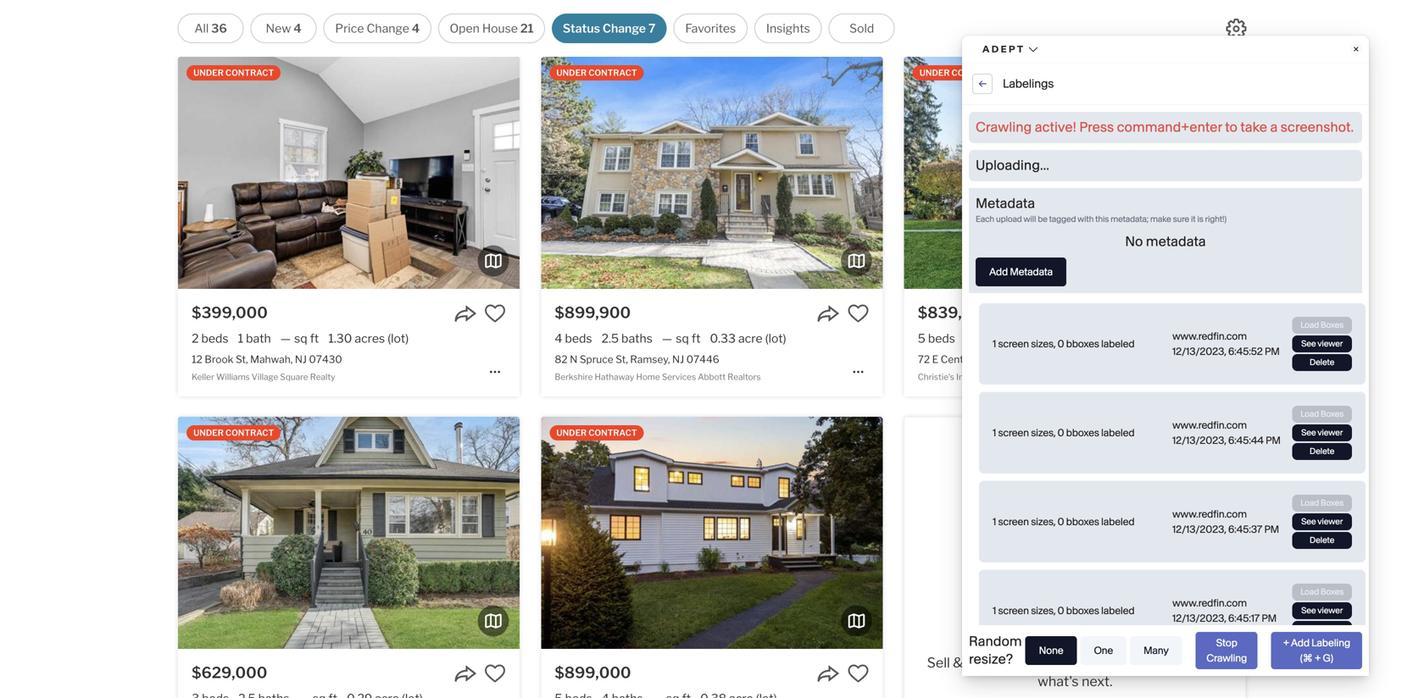 Task type: vqa. For each thing, say whether or not it's contained in the screenshot.
36
yes



Task type: describe. For each thing, give the bounding box(es) containing it.
status change 7
[[563, 21, 656, 36]]

under for $629,000
[[193, 428, 224, 438]]

(lot) for $899,900
[[765, 332, 787, 346]]

1%
[[1024, 655, 1043, 672]]

e
[[933, 353, 939, 366]]

and
[[1111, 655, 1134, 672]]

baths for 4 baths
[[975, 332, 1006, 346]]

acre for 0.48
[[1093, 332, 1117, 346]]

favorites
[[686, 21, 736, 36]]

st, for 72
[[976, 353, 988, 366]]

save
[[1137, 655, 1166, 672]]

open
[[450, 21, 480, 36]]

acre for 0.33
[[739, 332, 763, 346]]

under contract for $899,000
[[557, 428, 637, 438]]

1 for from the left
[[993, 655, 1011, 672]]

sold
[[850, 21, 875, 36]]

0.48 acre (lot)
[[1064, 332, 1141, 346]]

are you outgrowing your home?
[[972, 458, 1179, 475]]

your
[[1103, 458, 1132, 475]]

0.48
[[1064, 332, 1090, 346]]

3 ft from the left
[[1045, 332, 1054, 346]]

4 up center
[[965, 332, 973, 346]]

realty
[[310, 372, 335, 382]]

1.30 acres (lot)
[[328, 332, 409, 346]]

favorite button checkbox for $629,000
[[484, 663, 506, 685]]

&
[[953, 655, 964, 672]]

sq for $899,900
[[676, 332, 689, 346]]

a
[[1014, 655, 1022, 672]]

lakes
[[1116, 372, 1140, 382]]

All radio
[[178, 14, 244, 43]]

acres
[[355, 332, 385, 346]]

4 inside new 'radio'
[[294, 21, 302, 36]]

3 — sq ft from the left
[[1016, 332, 1054, 346]]

$899,000
[[555, 664, 631, 683]]

1 photo of 72 e center st, midland park, nj 07432 image from the left
[[905, 57, 1246, 289]]

beds for $399,000
[[201, 332, 229, 346]]

under for $899,000
[[557, 428, 587, 438]]

4 up 82
[[555, 332, 563, 346]]

buy
[[967, 655, 990, 672]]

park,
[[1030, 353, 1055, 366]]

1 photo of 82 n spruce st, ramsey, nj 07446 image from the left
[[541, 57, 883, 289]]

Insights radio
[[755, 14, 822, 43]]

sell
[[927, 655, 950, 672]]

— sq ft for $399,000
[[280, 332, 319, 346]]

3 beds from the left
[[928, 332, 956, 346]]

82 n spruce st, ramsey, nj 07446 berkshire hathaway home services abbott realtors
[[555, 353, 761, 382]]

open house 21
[[450, 21, 534, 36]]

under for $839,000
[[920, 68, 950, 78]]

5 beds
[[918, 332, 956, 346]]

4 inside price change radio
[[412, 21, 420, 36]]

2 photo of 25 butternut ave, midland park, nj 07432 image from the left
[[883, 417, 1225, 650]]

all
[[194, 21, 209, 36]]

under contract for $399,000
[[193, 68, 274, 78]]

2.5 baths
[[602, 332, 653, 346]]

1 bath
[[238, 332, 271, 346]]

Status Change radio
[[552, 14, 667, 43]]

$399,000
[[192, 304, 268, 322]]

change for 4
[[367, 21, 409, 36]]

2.5
[[602, 332, 619, 346]]

favorite button checkbox
[[848, 663, 870, 685]]

$899,900
[[555, 304, 631, 322]]

new
[[266, 21, 291, 36]]

abbott
[[698, 372, 726, 382]]

— sq ft for $899,900
[[662, 332, 701, 346]]

contract for $399,000
[[225, 68, 274, 78]]

07430
[[309, 353, 342, 366]]

all 36
[[194, 21, 227, 36]]

berkshire
[[555, 372, 593, 382]]

status
[[563, 21, 600, 36]]

72
[[918, 353, 930, 366]]

contract for $629,000
[[225, 428, 274, 438]]

change for 7
[[603, 21, 646, 36]]

more
[[1169, 655, 1202, 672]]

nj inside 12 brook st, mahwah, nj 07430 keller williams village square realty
[[295, 353, 307, 366]]

Sold radio
[[829, 14, 895, 43]]

spruce
[[580, 353, 614, 366]]

ft for $399,000
[[310, 332, 319, 346]]

3 (lot) from the left
[[1119, 332, 1141, 346]]

under for $899,900
[[557, 68, 587, 78]]

baths for 2.5 baths
[[622, 332, 653, 346]]

contract for $899,000
[[589, 428, 637, 438]]

2 photo of 40 rubble st, midland park, nj 07432 image from the left
[[520, 417, 862, 650]]

21
[[521, 21, 534, 36]]

franklin
[[1083, 372, 1115, 382]]

07432
[[1071, 353, 1103, 366]]

7
[[649, 21, 656, 36]]

sell & buy for a 1% listing fee and save more for what's next.
[[927, 655, 1224, 690]]

2 photo of 82 n spruce st, ramsey, nj 07446 image from the left
[[883, 57, 1225, 289]]

christie's
[[918, 372, 955, 382]]

1
[[238, 332, 243, 346]]

home?
[[1135, 458, 1179, 475]]

72 e center st, midland park, nj 07432 christie's international real estate group-franklin lakes
[[918, 353, 1140, 382]]

realtors
[[728, 372, 761, 382]]

Favorites radio
[[674, 14, 748, 43]]

contract for $899,900
[[589, 68, 637, 78]]

village
[[252, 372, 278, 382]]

estate
[[1028, 372, 1054, 382]]

1 photo of 12 brook st, mahwah, nj 07430 image from the left
[[178, 57, 520, 289]]

brook
[[205, 353, 234, 366]]

0.33 acre (lot)
[[710, 332, 787, 346]]

st, for 82
[[616, 353, 628, 366]]

what's
[[1038, 674, 1079, 690]]



Task type: locate. For each thing, give the bounding box(es) containing it.
nj up square on the bottom of the page
[[295, 353, 307, 366]]

82
[[555, 353, 568, 366]]

st,
[[236, 353, 248, 366], [616, 353, 628, 366], [976, 353, 988, 366]]

price
[[335, 21, 364, 36]]

5
[[918, 332, 926, 346]]

(lot) right 0.33
[[765, 332, 787, 346]]

photo of 82 n spruce st, ramsey, nj 07446 image
[[541, 57, 883, 289], [883, 57, 1225, 289]]

3 — from the left
[[1016, 332, 1026, 346]]

(lot)
[[388, 332, 409, 346], [765, 332, 787, 346], [1119, 332, 1141, 346]]

1 baths from the left
[[622, 332, 653, 346]]

1.30
[[328, 332, 352, 346]]

2 acre from the left
[[1093, 332, 1117, 346]]

photo of 25 butternut ave, midland park, nj 07432 image
[[541, 417, 883, 650], [883, 417, 1225, 650]]

1 photo of 25 butternut ave, midland park, nj 07432 image from the left
[[541, 417, 883, 650]]

Price Change radio
[[324, 14, 432, 43]]

next.
[[1082, 674, 1113, 690]]

williams
[[216, 372, 250, 382]]

2 horizontal spatial (lot)
[[1119, 332, 1141, 346]]

0 horizontal spatial —
[[280, 332, 291, 346]]

0 horizontal spatial — sq ft
[[280, 332, 319, 346]]

— sq ft up the 07446
[[662, 332, 701, 346]]

ft up the 07446
[[692, 332, 701, 346]]

option group
[[178, 14, 895, 43]]

n
[[570, 353, 578, 366]]

— sq ft up 07430 at the bottom left of the page
[[280, 332, 319, 346]]

2 horizontal spatial sq
[[1030, 332, 1043, 346]]

sq up square on the bottom of the page
[[294, 332, 307, 346]]

sq
[[294, 332, 307, 346], [676, 332, 689, 346], [1030, 332, 1043, 346]]

acre right 0.33
[[739, 332, 763, 346]]

mahwah,
[[250, 353, 293, 366]]

0 horizontal spatial sq
[[294, 332, 307, 346]]

— for $399,000
[[280, 332, 291, 346]]

3 st, from the left
[[976, 353, 988, 366]]

nj inside 72 e center st, midland park, nj 07432 christie's international real estate group-franklin lakes
[[1057, 353, 1069, 366]]

1 horizontal spatial sq
[[676, 332, 689, 346]]

3 sq from the left
[[1030, 332, 1043, 346]]

change left 7
[[603, 21, 646, 36]]

nj up the services
[[672, 353, 684, 366]]

favorite button checkbox for $899,900
[[848, 303, 870, 325]]

1 horizontal spatial —
[[662, 332, 673, 346]]

photo of 72 e center st, midland park, nj 07432 image
[[905, 57, 1246, 289], [1246, 57, 1425, 289]]

beds right 5
[[928, 332, 956, 346]]

3 nj from the left
[[1057, 353, 1069, 366]]

Open House radio
[[438, 14, 545, 43]]

0 horizontal spatial acre
[[739, 332, 763, 346]]

1 horizontal spatial change
[[603, 21, 646, 36]]

favorite button image for $899,000
[[848, 663, 870, 685]]

07446
[[687, 353, 720, 366]]

listing
[[1046, 655, 1084, 672]]

favorite button image for $899,900
[[848, 303, 870, 325]]

services
[[662, 372, 696, 382]]

st, inside 72 e center st, midland park, nj 07432 christie's international real estate group-franklin lakes
[[976, 353, 988, 366]]

1 acre from the left
[[739, 332, 763, 346]]

2 horizontal spatial ft
[[1045, 332, 1054, 346]]

favorite button checkbox for $399,000
[[484, 303, 506, 325]]

2 — sq ft from the left
[[662, 332, 701, 346]]

1 sq from the left
[[294, 332, 307, 346]]

baths up midland
[[975, 332, 1006, 346]]

sq for $399,000
[[294, 332, 307, 346]]

2
[[192, 332, 199, 346]]

st, up williams
[[236, 353, 248, 366]]

2 — from the left
[[662, 332, 673, 346]]

sq up the 07446
[[676, 332, 689, 346]]

under contract
[[193, 68, 274, 78], [557, 68, 637, 78], [920, 68, 1000, 78], [193, 428, 274, 438], [557, 428, 637, 438]]

New radio
[[251, 14, 317, 43]]

under contract for $839,000
[[920, 68, 1000, 78]]

12 brook st, mahwah, nj 07430 keller williams village square realty
[[192, 353, 342, 382]]

st, up international
[[976, 353, 988, 366]]

0 horizontal spatial beds
[[201, 332, 229, 346]]

0 horizontal spatial for
[[993, 655, 1011, 672]]

1 horizontal spatial — sq ft
[[662, 332, 701, 346]]

36
[[211, 21, 227, 36]]

—
[[280, 332, 291, 346], [662, 332, 673, 346], [1016, 332, 1026, 346]]

contract
[[225, 68, 274, 78], [589, 68, 637, 78], [952, 68, 1000, 78], [225, 428, 274, 438], [589, 428, 637, 438]]

2 nj from the left
[[672, 353, 684, 366]]

under contract for $899,900
[[557, 68, 637, 78]]

ramsey,
[[630, 353, 670, 366]]

baths up "ramsey,"
[[622, 332, 653, 346]]

photo of 40 rubble st, midland park, nj 07432 image
[[178, 417, 520, 650], [520, 417, 862, 650]]

beds
[[201, 332, 229, 346], [565, 332, 592, 346], [928, 332, 956, 346]]

outgrowing
[[1025, 458, 1100, 475]]

nj
[[295, 353, 307, 366], [672, 353, 684, 366], [1057, 353, 1069, 366]]

0 horizontal spatial ft
[[310, 332, 319, 346]]

acre
[[739, 332, 763, 346], [1093, 332, 1117, 346]]

under contract for $629,000
[[193, 428, 274, 438]]

under for $399,000
[[193, 68, 224, 78]]

baths
[[622, 332, 653, 346], [975, 332, 1006, 346]]

beds up n
[[565, 332, 592, 346]]

2 horizontal spatial beds
[[928, 332, 956, 346]]

1 nj from the left
[[295, 353, 307, 366]]

favorite button image
[[484, 303, 506, 325], [848, 303, 870, 325], [848, 663, 870, 685]]

beds right 2
[[201, 332, 229, 346]]

ft for $899,900
[[692, 332, 701, 346]]

$629,000
[[192, 664, 267, 683]]

sq up the park, at the right
[[1030, 332, 1043, 346]]

for
[[993, 655, 1011, 672], [1205, 655, 1224, 672]]

1 horizontal spatial acre
[[1093, 332, 1117, 346]]

2 photo of 72 e center st, midland park, nj 07432 image from the left
[[1246, 57, 1425, 289]]

0.33
[[710, 332, 736, 346]]

change right price
[[367, 21, 409, 36]]

acre up 07432
[[1093, 332, 1117, 346]]

2 beds
[[192, 332, 229, 346]]

favorite button image
[[484, 663, 506, 685]]

house
[[482, 21, 518, 36]]

center
[[941, 353, 974, 366]]

nj up group-
[[1057, 353, 1069, 366]]

2 baths from the left
[[975, 332, 1006, 346]]

$839,000
[[918, 304, 994, 322]]

midland
[[990, 353, 1028, 366]]

change
[[367, 21, 409, 36], [603, 21, 646, 36]]

4
[[294, 21, 302, 36], [412, 21, 420, 36], [555, 332, 563, 346], [965, 332, 973, 346]]

bath
[[246, 332, 271, 346]]

— up midland
[[1016, 332, 1026, 346]]

1 horizontal spatial baths
[[975, 332, 1006, 346]]

1 horizontal spatial ft
[[692, 332, 701, 346]]

ft up the park, at the right
[[1045, 332, 1054, 346]]

0 horizontal spatial st,
[[236, 353, 248, 366]]

— sq ft
[[280, 332, 319, 346], [662, 332, 701, 346], [1016, 332, 1054, 346]]

(lot) up "lakes"
[[1119, 332, 1141, 346]]

beds for $899,900
[[565, 332, 592, 346]]

1 horizontal spatial for
[[1205, 655, 1224, 672]]

2 sq from the left
[[676, 332, 689, 346]]

2 st, from the left
[[616, 353, 628, 366]]

0 horizontal spatial nj
[[295, 353, 307, 366]]

group-
[[1056, 372, 1083, 382]]

1 change from the left
[[367, 21, 409, 36]]

under
[[193, 68, 224, 78], [557, 68, 587, 78], [920, 68, 950, 78], [193, 428, 224, 438], [557, 428, 587, 438]]

option group containing all
[[178, 14, 895, 43]]

2 horizontal spatial — sq ft
[[1016, 332, 1054, 346]]

an image of a house image
[[991, 508, 1160, 623]]

1 — from the left
[[280, 332, 291, 346]]

4 right the "new"
[[294, 21, 302, 36]]

2 change from the left
[[603, 21, 646, 36]]

st, inside 12 brook st, mahwah, nj 07430 keller williams village square realty
[[236, 353, 248, 366]]

2 horizontal spatial —
[[1016, 332, 1026, 346]]

contract for $839,000
[[952, 68, 1000, 78]]

for right more
[[1205, 655, 1224, 672]]

2 ft from the left
[[692, 332, 701, 346]]

1 horizontal spatial (lot)
[[765, 332, 787, 346]]

1 — sq ft from the left
[[280, 332, 319, 346]]

square
[[280, 372, 308, 382]]

— up the mahwah,
[[280, 332, 291, 346]]

fee
[[1087, 655, 1108, 672]]

hathaway
[[595, 372, 635, 382]]

international
[[957, 372, 1007, 382]]

new 4
[[266, 21, 302, 36]]

4 left open
[[412, 21, 420, 36]]

2 beds from the left
[[565, 332, 592, 346]]

— up "ramsey,"
[[662, 332, 673, 346]]

2 (lot) from the left
[[765, 332, 787, 346]]

0 horizontal spatial baths
[[622, 332, 653, 346]]

1 ft from the left
[[310, 332, 319, 346]]

insights
[[767, 21, 811, 36]]

1 (lot) from the left
[[388, 332, 409, 346]]

keller
[[192, 372, 214, 382]]

st, up hathaway
[[616, 353, 628, 366]]

for left a
[[993, 655, 1011, 672]]

4 baths
[[965, 332, 1006, 346]]

photo of 12 brook st, mahwah, nj 07430 image
[[178, 57, 520, 289], [520, 57, 862, 289]]

(lot) right acres
[[388, 332, 409, 346]]

1 beds from the left
[[201, 332, 229, 346]]

home
[[636, 372, 660, 382]]

(lot) for $399,000
[[388, 332, 409, 346]]

price change 4
[[335, 21, 420, 36]]

2 photo of 12 brook st, mahwah, nj 07430 image from the left
[[520, 57, 862, 289]]

12
[[192, 353, 203, 366]]

real
[[1009, 372, 1026, 382]]

2 for from the left
[[1205, 655, 1224, 672]]

1 horizontal spatial beds
[[565, 332, 592, 346]]

1 photo of 40 rubble st, midland park, nj 07432 image from the left
[[178, 417, 520, 650]]

1 st, from the left
[[236, 353, 248, 366]]

you
[[999, 458, 1022, 475]]

— for $899,900
[[662, 332, 673, 346]]

2 horizontal spatial st,
[[976, 353, 988, 366]]

1 horizontal spatial nj
[[672, 353, 684, 366]]

ft up 07430 at the bottom left of the page
[[310, 332, 319, 346]]

1 horizontal spatial st,
[[616, 353, 628, 366]]

st, inside 82 n spruce st, ramsey, nj 07446 berkshire hathaway home services abbott realtors
[[616, 353, 628, 366]]

nj inside 82 n spruce st, ramsey, nj 07446 berkshire hathaway home services abbott realtors
[[672, 353, 684, 366]]

ft
[[310, 332, 319, 346], [692, 332, 701, 346], [1045, 332, 1054, 346]]

— sq ft up the park, at the right
[[1016, 332, 1054, 346]]

favorite button checkbox
[[484, 303, 506, 325], [848, 303, 870, 325], [484, 663, 506, 685]]

0 horizontal spatial change
[[367, 21, 409, 36]]

0 horizontal spatial (lot)
[[388, 332, 409, 346]]

4 beds
[[555, 332, 592, 346]]

are
[[972, 458, 996, 475]]

2 horizontal spatial nj
[[1057, 353, 1069, 366]]

favorite button image for $399,000
[[484, 303, 506, 325]]



